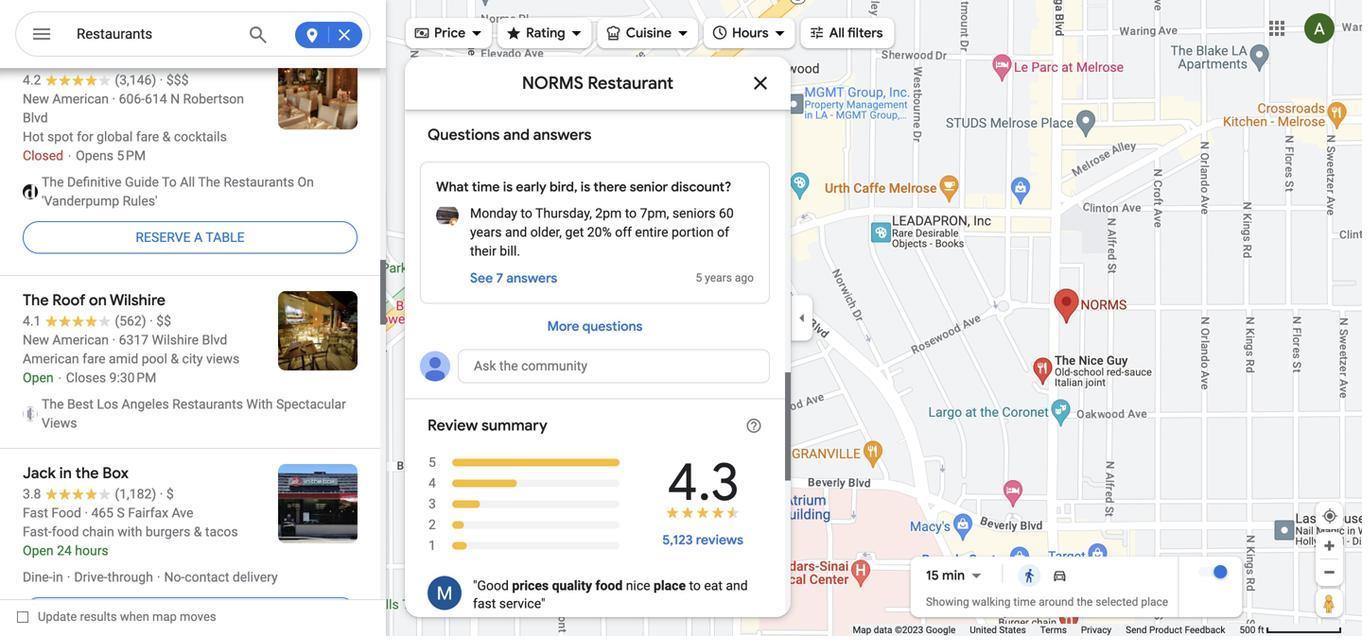 Task type: vqa. For each thing, say whether or not it's contained in the screenshot.
bill.
yes



Task type: describe. For each thing, give the bounding box(es) containing it.
review summary
[[428, 416, 547, 436]]

around
[[1039, 596, 1074, 609]]

moves
[[180, 610, 216, 624]]

cuisine button
[[598, 12, 698, 54]]

map data ©2023 google
[[853, 625, 956, 636]]

add a photo image
[[543, 65, 560, 82]]

product
[[1149, 625, 1182, 636]]

2
[[428, 517, 436, 533]]

walking image
[[1022, 568, 1037, 584]]

none radio driving
[[1044, 565, 1075, 587]]

thursday,
[[535, 206, 592, 221]]

table
[[206, 230, 245, 245]]

review
[[428, 416, 478, 436]]

showing walking time around the selected place
[[926, 596, 1168, 609]]

 all filters
[[808, 22, 883, 43]]

Turn off travel time tool checkbox
[[1199, 566, 1227, 579]]

when
[[120, 610, 149, 624]]

portion
[[672, 225, 714, 240]]

500 ft button
[[1240, 625, 1342, 636]]

driving image
[[1052, 568, 1067, 584]]

to inside to eat and fast service"
[[689, 578, 701, 594]]

all
[[829, 25, 845, 42]]

what
[[436, 179, 469, 196]]

years inside 'monday to thursday, 2pm to 7pm, seniors 60 years and older, get 20% off entire portion of their bill.'
[[470, 225, 502, 240]]

their
[[470, 244, 496, 259]]

0 vertical spatial and
[[503, 125, 530, 145]]

showing
[[926, 596, 969, 609]]

1 vertical spatial years
[[705, 271, 732, 285]]

norms
[[522, 72, 584, 94]]

send product feedback
[[1126, 625, 1225, 636]]

add
[[568, 65, 593, 82]]

7
[[496, 270, 503, 287]]

prices
[[512, 578, 549, 594]]

senior
[[630, 179, 668, 196]]

 search field
[[15, 11, 371, 61]]

feedback
[[1185, 625, 1225, 636]]

see 7 answers
[[470, 270, 557, 287]]

4 stars, 1,152 reviews image
[[428, 473, 621, 494]]

footer inside google maps element
[[853, 624, 1240, 637]]

more questions button
[[528, 304, 662, 350]]

terms
[[1040, 625, 1067, 636]]

selected
[[1096, 596, 1138, 609]]

7pm,
[[640, 206, 669, 221]]

cuisine
[[626, 25, 672, 42]]

5 years ago
[[696, 271, 754, 285]]

15
[[926, 568, 939, 585]]

show your location image
[[1321, 508, 1338, 525]]

off
[[615, 225, 632, 240]]

©2023
[[895, 625, 923, 636]]

1
[[428, 538, 436, 554]]

5,123 reviews
[[662, 532, 743, 549]]

summary
[[481, 416, 547, 436]]

4.3 stars image
[[643, 506, 762, 524]]

nice
[[626, 578, 650, 594]]

1 vertical spatial place
[[1141, 596, 1168, 609]]

what time is early bird, is there senior discount?
[[436, 179, 731, 196]]

states
[[999, 625, 1026, 636]]

20%
[[587, 225, 612, 240]]

walking
[[972, 596, 1011, 609]]

add a photo button
[[531, 51, 659, 96]]

2pm
[[595, 206, 622, 221]]

fast
[[473, 596, 496, 612]]

2 stars, 180 reviews image
[[428, 515, 621, 536]]

early
[[516, 179, 546, 196]]

update results when map moves
[[38, 610, 216, 624]]

google
[[926, 625, 956, 636]]

 button
[[15, 11, 68, 61]]

 hours
[[711, 22, 769, 43]]

norms restaurant main content
[[405, 51, 791, 629]]

united
[[970, 625, 997, 636]]

norms restaurant
[[522, 72, 674, 94]]

service"
[[499, 596, 545, 612]]

2 is from the left
[[581, 179, 590, 196]]

5 for 5
[[428, 455, 436, 471]]

ago
[[735, 271, 754, 285]]

send product feedback button
[[1126, 624, 1225, 637]]



Task type: locate. For each thing, give the bounding box(es) containing it.
a inside feed
[[194, 230, 203, 245]]

0 horizontal spatial is
[[503, 179, 513, 196]]

0 horizontal spatial years
[[470, 225, 502, 240]]

filters
[[847, 25, 883, 42]]

a for table
[[194, 230, 203, 245]]

questions and answers
[[428, 125, 591, 145]]

photo
[[606, 65, 643, 82]]

of
[[717, 225, 729, 240]]

turn off travel time tool image
[[1214, 566, 1227, 579]]

None field
[[77, 23, 234, 45]]

to up off
[[625, 206, 637, 221]]

and inside 'monday to thursday, 2pm to 7pm, seniors 60 years and older, get 20% off entire portion of their bill.'
[[505, 225, 527, 240]]

there
[[593, 179, 627, 196]]

and up bill. on the top left of page
[[505, 225, 527, 240]]

more questions
[[547, 318, 643, 335]]

answers up bird,
[[533, 125, 591, 145]]

5 left ago
[[696, 271, 702, 285]]

results
[[80, 610, 117, 624]]

1 horizontal spatial to
[[625, 206, 637, 221]]

answers
[[533, 125, 591, 145], [506, 270, 557, 287]]

4.3
[[667, 449, 739, 516]]

and right questions
[[503, 125, 530, 145]]

food
[[595, 578, 623, 594]]

1 horizontal spatial years
[[705, 271, 732, 285]]

years up their
[[470, 225, 502, 240]]

60
[[719, 206, 734, 221]]

0 vertical spatial place
[[654, 578, 686, 594]]

answers right 7
[[506, 270, 557, 287]]

more information about the review summary image
[[745, 418, 762, 435]]


[[711, 22, 728, 43]]

restaurant
[[588, 72, 674, 94]]

add a photo
[[568, 65, 643, 82]]

a for photo
[[596, 65, 603, 82]]

questions
[[582, 318, 643, 335]]

is left 'early'
[[503, 179, 513, 196]]

place
[[654, 578, 686, 594], [1141, 596, 1168, 609]]

0 vertical spatial years
[[470, 225, 502, 240]]

zoom in image
[[1322, 539, 1337, 553]]

google account: angela cha  
(angela.cha@adept.ai) image
[[1304, 13, 1335, 44]]

2 horizontal spatial to
[[689, 578, 701, 594]]

place up the product
[[1141, 596, 1168, 609]]

5 up 4
[[428, 455, 436, 471]]

0 vertical spatial time
[[472, 179, 500, 196]]

ft
[[1258, 625, 1264, 636]]


[[30, 20, 53, 48]]

 rating
[[505, 22, 565, 43]]

time down the 'walking' image
[[1013, 596, 1036, 609]]

to eat and fast service"
[[473, 578, 748, 612]]

map
[[152, 610, 177, 624]]

older,
[[530, 225, 562, 240]]

google maps element
[[0, 0, 1362, 637]]

1 vertical spatial answers
[[506, 270, 557, 287]]

3
[[428, 497, 436, 512]]

place right nice
[[654, 578, 686, 594]]

terms button
[[1040, 624, 1067, 637]]

0 horizontal spatial 5
[[428, 455, 436, 471]]

1 vertical spatial 5
[[428, 455, 436, 471]]

price
[[434, 25, 466, 42]]

monday
[[470, 206, 517, 221]]

1 stars, 233 reviews image
[[428, 536, 621, 557]]

collapse side panel image
[[792, 308, 813, 329]]

show street view coverage image
[[1316, 589, 1343, 618]]

and right eat
[[726, 578, 748, 594]]

0 horizontal spatial to
[[521, 206, 532, 221]]

1 horizontal spatial time
[[1013, 596, 1036, 609]]

seniors
[[672, 206, 716, 221]]

1 horizontal spatial 5
[[696, 271, 702, 285]]

0 horizontal spatial a
[[194, 230, 203, 245]]

update
[[38, 610, 77, 624]]

and inside to eat and fast service"
[[726, 578, 748, 594]]

monday to thursday, 2pm to 7pm, seniors 60 years and older, get 20% off entire portion of their bill.
[[470, 206, 734, 259]]

5,123
[[662, 532, 693, 549]]

5 stars, 3,077 reviews image
[[428, 453, 622, 473]]

15 min
[[926, 568, 965, 585]]

4
[[428, 476, 436, 491]]

map
[[853, 625, 871, 636]]

years left ago
[[705, 271, 732, 285]]

quality
[[552, 578, 592, 594]]

2 none radio from the left
[[1044, 565, 1075, 587]]

none field inside restaurants field
[[77, 23, 234, 45]]

5 for 5 years ago
[[696, 271, 702, 285]]

entire
[[635, 225, 668, 240]]

time up the monday
[[472, 179, 500, 196]]

Restaurants field
[[15, 11, 371, 58]]

min
[[942, 568, 965, 585]]

1 is from the left
[[503, 179, 513, 196]]

none radio left driving image
[[1014, 565, 1044, 587]]

5 inside image
[[428, 455, 436, 471]]

send
[[1126, 625, 1147, 636]]

footer containing map data ©2023 google
[[853, 624, 1240, 637]]

"good prices quality food nice place
[[473, 578, 686, 594]]

to left eat
[[689, 578, 701, 594]]

1 horizontal spatial a
[[596, 65, 603, 82]]

discount?
[[671, 179, 731, 196]]

reserve a table
[[136, 230, 245, 245]]

1 vertical spatial and
[[505, 225, 527, 240]]

zoom out image
[[1322, 566, 1337, 580]]

and
[[503, 125, 530, 145], [505, 225, 527, 240], [726, 578, 748, 594]]

hours
[[732, 25, 769, 42]]

5,123 reviews button
[[643, 518, 762, 563]]

reserve a table link
[[23, 215, 358, 260]]

see
[[470, 270, 493, 287]]

0 vertical spatial a
[[596, 65, 603, 82]]

1 vertical spatial a
[[194, 230, 203, 245]]


[[505, 22, 522, 43]]

questions
[[428, 125, 500, 145]]

1 none radio from the left
[[1014, 565, 1044, 587]]

united states button
[[970, 624, 1026, 637]]

privacy button
[[1081, 624, 1112, 637]]

0 vertical spatial 5
[[696, 271, 702, 285]]

None text field
[[458, 350, 770, 384], [473, 577, 762, 613], [458, 350, 770, 384], [473, 577, 762, 613]]

2 vertical spatial and
[[726, 578, 748, 594]]

a inside button
[[596, 65, 603, 82]]

500 ft
[[1240, 625, 1264, 636]]

a left table
[[194, 230, 203, 245]]

0 horizontal spatial time
[[472, 179, 500, 196]]

united states
[[970, 625, 1026, 636]]

reviews
[[696, 532, 743, 549]]

place inside norms restaurant main content
[[654, 578, 686, 594]]

footer
[[853, 624, 1240, 637]]

to down 'early'
[[521, 206, 532, 221]]

500
[[1240, 625, 1255, 636]]

time
[[472, 179, 500, 196], [1013, 596, 1036, 609]]

the
[[1077, 596, 1093, 609]]

eat
[[704, 578, 723, 594]]

1 horizontal spatial is
[[581, 179, 590, 196]]

is right bird,
[[581, 179, 590, 196]]

bill.
[[500, 244, 520, 259]]

is
[[503, 179, 513, 196], [581, 179, 590, 196]]

price button
[[406, 12, 492, 54]]

answers for questions and answers
[[533, 125, 591, 145]]

more
[[547, 318, 579, 335]]

15 min button
[[926, 565, 988, 587]]

privacy
[[1081, 625, 1112, 636]]

0 vertical spatial answers
[[533, 125, 591, 145]]

time inside norms restaurant main content
[[472, 179, 500, 196]]

data
[[874, 625, 892, 636]]

none radio the 'walking'
[[1014, 565, 1044, 587]]


[[808, 22, 825, 43]]

1 horizontal spatial place
[[1141, 596, 1168, 609]]

results for restaurants feed
[[0, 35, 386, 637]]

0 horizontal spatial place
[[654, 578, 686, 594]]

none radio up around on the right bottom
[[1044, 565, 1075, 587]]

3 stars, 481 reviews image
[[428, 494, 621, 515]]

1 vertical spatial time
[[1013, 596, 1036, 609]]

get
[[565, 225, 584, 240]]

a right add
[[596, 65, 603, 82]]

answers for see 7 answers
[[506, 270, 557, 287]]

reserve
[[136, 230, 191, 245]]

Update results when map moves checkbox
[[17, 605, 216, 629]]

None radio
[[1014, 565, 1044, 587], [1044, 565, 1075, 587]]



